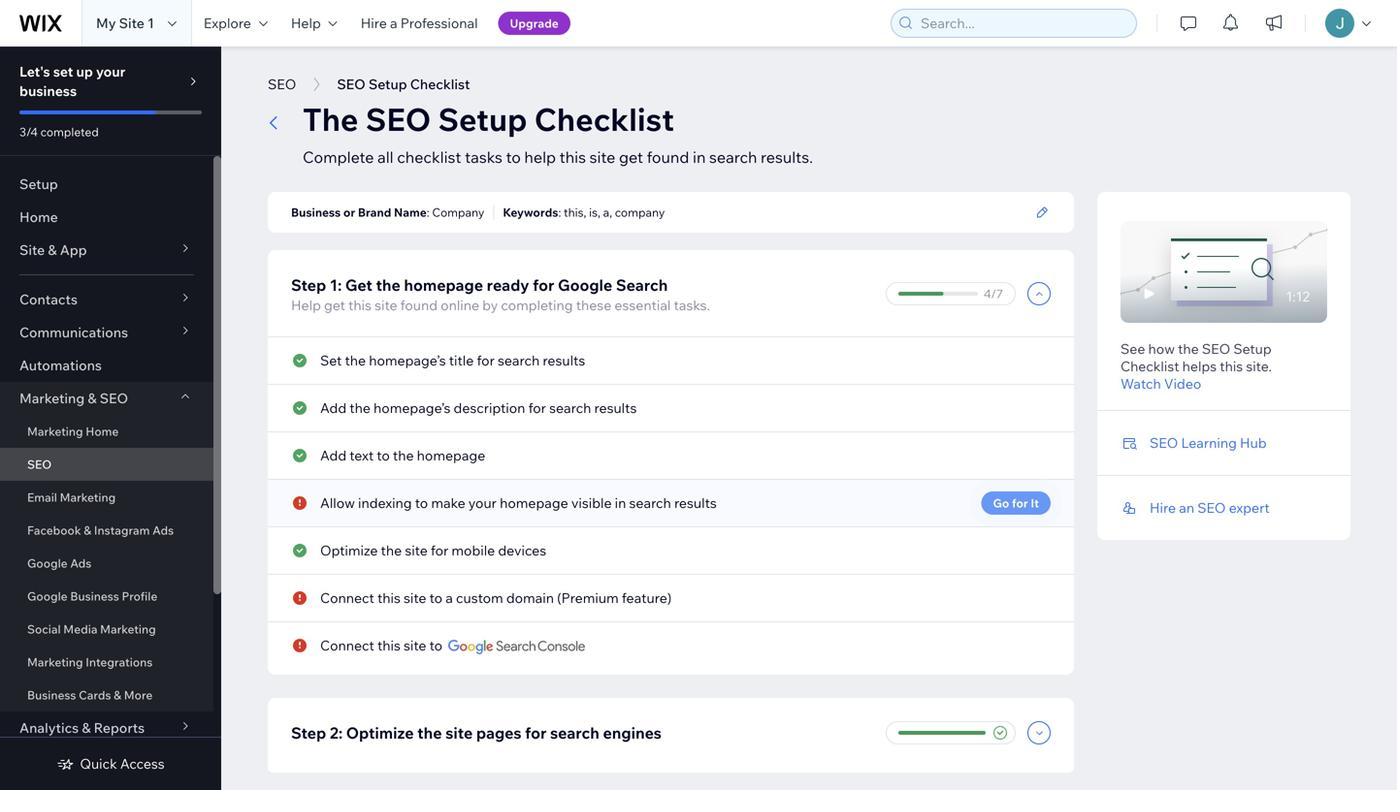 Task type: vqa. For each thing, say whether or not it's contained in the screenshot.
Segment
no



Task type: describe. For each thing, give the bounding box(es) containing it.
step 2: optimize the site pages for search engines heading
[[291, 722, 662, 745]]

seo inside popup button
[[100, 390, 128, 407]]

communications button
[[0, 316, 214, 349]]

make
[[431, 495, 465, 512]]

your inside the let's set up your business
[[96, 63, 125, 80]]

text
[[350, 447, 374, 464]]

communications
[[19, 324, 128, 341]]

the inside "step 1: get the homepage ready for google search help get this site found online by completing these essential tasks."
[[376, 276, 401, 295]]

step 2: optimize the site pages for search engines
[[291, 724, 662, 743]]

marketing & seo
[[19, 390, 128, 407]]

search
[[616, 276, 668, 295]]

facebook & instagram ads link
[[0, 514, 214, 547]]

seo right an
[[1198, 500, 1226, 517]]

& left more
[[114, 689, 121, 703]]

completing
[[501, 297, 573, 314]]

checklist inside "button"
[[410, 76, 470, 93]]

setup inside see how the seo setup checklist helps this site. watch video
[[1234, 341, 1272, 358]]

marketing home
[[27, 425, 119, 439]]

this inside the seo setup checklist complete all checklist tasks to help this site get found in search results.
[[560, 148, 586, 167]]

quick
[[80, 756, 117, 773]]

brand
[[358, 205, 391, 220]]

engines
[[603, 724, 662, 743]]

profile
[[122, 590, 158, 604]]

search inside "allow indexing to make your homepage visible in search results" dropdown button
[[629, 495, 671, 512]]

found for the
[[401, 297, 438, 314]]

the up text at bottom
[[350, 400, 371, 417]]

go for it button
[[982, 492, 1051, 515]]

to right text at bottom
[[377, 447, 390, 464]]

google ads link
[[0, 547, 214, 580]]

business cards & more link
[[0, 679, 214, 712]]

go for it
[[993, 496, 1039, 511]]

for right description
[[529, 400, 546, 417]]

results for set the homepage's title for search results
[[543, 352, 585, 369]]

add the homepage's description for search results button
[[320, 400, 637, 417]]

it
[[1031, 496, 1039, 511]]

connect this site to
[[320, 638, 443, 655]]

this inside dropdown button
[[378, 638, 401, 655]]

checklist inside the seo setup checklist complete all checklist tasks to help this site get found in search results.
[[534, 99, 675, 139]]

watch
[[1121, 376, 1161, 393]]

1:12
[[1287, 288, 1310, 305]]

app
[[60, 242, 87, 259]]

4/7
[[984, 287, 1004, 301]]

pages
[[476, 724, 522, 743]]

contacts
[[19, 291, 78, 308]]

tasks.
[[674, 297, 710, 314]]

add text to the homepage button
[[320, 447, 486, 465]]

these
[[576, 297, 612, 314]]

the seo setup checklist complete all checklist tasks to help this site get found in search results.
[[303, 99, 813, 167]]

seo learning hub link
[[1150, 435, 1267, 452]]

cards
[[79, 689, 111, 703]]

homepage's for description
[[374, 400, 451, 417]]

0 vertical spatial site
[[119, 15, 145, 32]]

set the homepage's title for search results button
[[320, 352, 585, 370]]

automations
[[19, 357, 102, 374]]

this inside see how the seo setup checklist helps this site. watch video
[[1220, 358, 1243, 375]]

seo left learning
[[1150, 435, 1179, 452]]

0 horizontal spatial ads
[[70, 557, 92, 571]]

connect this site to button
[[320, 638, 443, 655]]

expert
[[1229, 500, 1270, 517]]

a inside "dropdown button"
[[446, 590, 453, 607]]

name
[[394, 205, 427, 220]]

setup link
[[0, 168, 214, 201]]

add for add text to the homepage
[[320, 447, 347, 464]]

get inside "step 1: get the homepage ready for google search help get this site found online by completing these essential tasks."
[[324, 297, 345, 314]]

my
[[96, 15, 116, 32]]

more
[[124, 689, 153, 703]]

for inside heading
[[525, 724, 547, 743]]

search inside step 2: optimize the site pages for search engines heading
[[550, 724, 600, 743]]

business
[[19, 82, 77, 99]]

0 vertical spatial a
[[390, 15, 397, 32]]

google business profile
[[27, 590, 158, 604]]

online
[[441, 297, 480, 314]]

seo button
[[258, 70, 306, 99]]

a,
[[603, 205, 612, 220]]

contacts button
[[0, 283, 214, 316]]

marketing for home
[[27, 425, 83, 439]]

feature)
[[622, 590, 672, 607]]

by
[[483, 297, 498, 314]]

& for seo
[[88, 390, 97, 407]]

found for checklist
[[647, 148, 689, 167]]

optimize inside dropdown button
[[320, 543, 378, 560]]

hire for hire an seo expert
[[1150, 500, 1176, 517]]

help
[[524, 148, 556, 167]]

keywords : this, is, a, company
[[503, 205, 665, 220]]

hire an seo expert
[[1150, 500, 1270, 517]]

tasks
[[465, 148, 503, 167]]

homepage for to
[[417, 447, 486, 464]]

connect for connect this site to
[[320, 638, 374, 655]]

& for app
[[48, 242, 57, 259]]

2 vertical spatial homepage
[[500, 495, 568, 512]]

checklist inside see how the seo setup checklist helps this site. watch video
[[1121, 358, 1180, 375]]

sidebar element
[[0, 47, 221, 791]]

integrations
[[86, 656, 153, 670]]

& for instagram
[[84, 524, 91, 538]]

the inside heading
[[417, 724, 442, 743]]

for right title
[[477, 352, 495, 369]]

allow
[[320, 495, 355, 512]]

hire an seo expert link
[[1150, 500, 1270, 517]]

my site 1
[[96, 15, 154, 32]]

video
[[1165, 376, 1202, 393]]

quick access button
[[57, 756, 165, 774]]

marketing & seo button
[[0, 382, 214, 415]]

business inside google business profile link
[[70, 590, 119, 604]]

marketing up the 'facebook & instagram ads'
[[60, 491, 116, 505]]

get
[[345, 276, 373, 295]]

to inside the seo setup checklist complete all checklist tasks to help this site get found in search results.
[[506, 148, 521, 167]]

help button
[[279, 0, 349, 47]]

site inside heading
[[446, 724, 473, 743]]

business or brand name : company
[[291, 205, 485, 220]]

homepage's for title
[[369, 352, 446, 369]]

business cards & more
[[27, 689, 153, 703]]

set
[[53, 63, 73, 80]]

1 : from the left
[[427, 205, 430, 220]]

1 vertical spatial home
[[86, 425, 119, 439]]

seo inside button
[[268, 76, 296, 93]]

connect this site to a custom domain (premium feature) button
[[320, 590, 672, 608]]

homepage for get
[[404, 276, 483, 295]]

mobile
[[452, 543, 495, 560]]

to inside "dropdown button"
[[430, 590, 443, 607]]

instagram
[[94, 524, 150, 538]]

search inside the seo setup checklist complete all checklist tasks to help this site get found in search results.
[[709, 148, 757, 167]]

business for or
[[291, 205, 341, 220]]

how
[[1149, 341, 1175, 358]]

up
[[76, 63, 93, 80]]

email marketing
[[27, 491, 116, 505]]

3/4
[[19, 125, 38, 139]]

for inside dropdown button
[[431, 543, 449, 560]]

home link
[[0, 201, 214, 234]]

domain
[[506, 590, 554, 607]]

setup inside setup 'link'
[[19, 176, 58, 193]]

the
[[303, 99, 359, 139]]

2 : from the left
[[558, 205, 561, 220]]

hire for hire a professional
[[361, 15, 387, 32]]

watch video link
[[1121, 376, 1202, 393]]

professional
[[401, 15, 478, 32]]

social
[[27, 623, 61, 637]]

or
[[343, 205, 355, 220]]



Task type: locate. For each thing, give the bounding box(es) containing it.
1 vertical spatial business
[[70, 590, 119, 604]]

(premium
[[557, 590, 619, 607]]

homepage's left title
[[369, 352, 446, 369]]

checklist
[[410, 76, 470, 93], [534, 99, 675, 139], [1121, 358, 1180, 375]]

site left app
[[19, 242, 45, 259]]

search up description
[[498, 352, 540, 369]]

search right description
[[549, 400, 591, 417]]

automations link
[[0, 349, 214, 382]]

in inside the seo setup checklist complete all checklist tasks to help this site get found in search results.
[[693, 148, 706, 167]]

google inside "step 1: get the homepage ready for google search help get this site found online by completing these essential tasks."
[[558, 276, 613, 295]]

search left engines
[[550, 724, 600, 743]]

2 horizontal spatial checklist
[[1121, 358, 1180, 375]]

search inside the add the homepage's description for search results dropdown button
[[549, 400, 591, 417]]

connect for connect this site to a custom domain (premium feature)
[[320, 590, 374, 607]]

business up analytics
[[27, 689, 76, 703]]

site down connect this site to a custom domain (premium feature) "dropdown button"
[[404, 638, 427, 655]]

1 vertical spatial help
[[291, 297, 321, 314]]

1 vertical spatial ads
[[70, 557, 92, 571]]

1 horizontal spatial :
[[558, 205, 561, 220]]

0 horizontal spatial :
[[427, 205, 430, 220]]

seo down seo setup checklist "button" at the top left of the page
[[366, 99, 431, 139]]

homepage's up add text to the homepage
[[374, 400, 451, 417]]

optimize down allow
[[320, 543, 378, 560]]

explore
[[204, 15, 251, 32]]

to inside dropdown button
[[430, 638, 443, 655]]

results.
[[761, 148, 813, 167]]

keywords
[[503, 205, 558, 220]]

0 horizontal spatial get
[[324, 297, 345, 314]]

search left results. at the top of the page
[[709, 148, 757, 167]]

step left 1:
[[291, 276, 326, 295]]

0 vertical spatial homepage's
[[369, 352, 446, 369]]

this inside "dropdown button"
[[378, 590, 401, 607]]

see
[[1121, 341, 1146, 358]]

this,
[[564, 205, 587, 220]]

hire
[[361, 15, 387, 32], [1150, 500, 1176, 517]]

devices
[[498, 543, 547, 560]]

optimize
[[320, 543, 378, 560], [346, 724, 414, 743]]

search inside set the homepage's title for search results dropdown button
[[498, 352, 540, 369]]

for inside button
[[1012, 496, 1028, 511]]

1 horizontal spatial a
[[446, 590, 453, 607]]

results inside dropdown button
[[674, 495, 717, 512]]

1 vertical spatial a
[[446, 590, 453, 607]]

google up these
[[558, 276, 613, 295]]

a
[[390, 15, 397, 32], [446, 590, 453, 607]]

for inside "step 1: get the homepage ready for google search help get this site found online by completing these essential tasks."
[[533, 276, 555, 295]]

& inside 'popup button'
[[48, 242, 57, 259]]

0 vertical spatial homepage
[[404, 276, 483, 295]]

connect up 2:
[[320, 638, 374, 655]]

0 vertical spatial add
[[320, 400, 347, 417]]

1 horizontal spatial home
[[86, 425, 119, 439]]

seo up email
[[27, 458, 52, 472]]

homepage's
[[369, 352, 446, 369], [374, 400, 451, 417]]

& right facebook
[[84, 524, 91, 538]]

help inside button
[[291, 15, 321, 32]]

for right pages
[[525, 724, 547, 743]]

google for google business profile
[[27, 590, 68, 604]]

1 add from the top
[[320, 400, 347, 417]]

0 vertical spatial your
[[96, 63, 125, 80]]

& left app
[[48, 242, 57, 259]]

site inside 'popup button'
[[19, 242, 45, 259]]

for left 'it'
[[1012, 496, 1028, 511]]

1 step from the top
[[291, 276, 326, 295]]

get
[[619, 148, 643, 167], [324, 297, 345, 314]]

0 horizontal spatial checklist
[[410, 76, 470, 93]]

1 vertical spatial optimize
[[346, 724, 414, 743]]

to left help
[[506, 148, 521, 167]]

setup inside the seo setup checklist complete all checklist tasks to help this site get found in search results.
[[438, 99, 527, 139]]

1 vertical spatial found
[[401, 297, 438, 314]]

connect inside dropdown button
[[320, 638, 374, 655]]

the left pages
[[417, 724, 442, 743]]

facebook
[[27, 524, 81, 538]]

: left the this,
[[558, 205, 561, 220]]

analytics & reports button
[[0, 712, 214, 745]]

optimize right 2:
[[346, 724, 414, 743]]

1:
[[330, 276, 342, 295]]

the down indexing
[[381, 543, 402, 560]]

connect this site to a custom domain (premium feature)
[[320, 590, 672, 607]]

the inside see how the seo setup checklist helps this site. watch video
[[1178, 341, 1199, 358]]

facebook & instagram ads
[[27, 524, 174, 538]]

completed
[[40, 125, 99, 139]]

homepage up online
[[404, 276, 483, 295]]

0 vertical spatial ads
[[153, 524, 174, 538]]

homepage up make in the left of the page
[[417, 447, 486, 464]]

0 vertical spatial google
[[558, 276, 613, 295]]

0 vertical spatial home
[[19, 209, 58, 226]]

essential
[[615, 297, 671, 314]]

0 horizontal spatial in
[[615, 495, 626, 512]]

1 horizontal spatial found
[[647, 148, 689, 167]]

1 vertical spatial connect
[[320, 638, 374, 655]]

0 vertical spatial in
[[693, 148, 706, 167]]

site
[[590, 148, 616, 167], [375, 297, 397, 314], [405, 543, 428, 560], [404, 590, 427, 607], [404, 638, 427, 655], [446, 724, 473, 743]]

google inside google ads link
[[27, 557, 68, 571]]

business left or
[[291, 205, 341, 220]]

title
[[449, 352, 474, 369]]

marketing
[[19, 390, 85, 407], [27, 425, 83, 439], [60, 491, 116, 505], [100, 623, 156, 637], [27, 656, 83, 670]]

results for add the homepage's description for search results
[[594, 400, 637, 417]]

1
[[148, 15, 154, 32]]

1 vertical spatial step
[[291, 724, 326, 743]]

ads right instagram
[[153, 524, 174, 538]]

setup down 'hire a professional' link
[[369, 76, 407, 93]]

reports
[[94, 720, 145, 737]]

step for step 1: get the homepage ready for google search help get this site found online by completing these essential tasks.
[[291, 276, 326, 295]]

get up 'company'
[[619, 148, 643, 167]]

0 horizontal spatial a
[[390, 15, 397, 32]]

2 vertical spatial business
[[27, 689, 76, 703]]

checklist up watch
[[1121, 358, 1180, 375]]

1 vertical spatial hire
[[1150, 500, 1176, 517]]

seo learning hub
[[1150, 435, 1267, 452]]

the right text at bottom
[[393, 447, 414, 464]]

help up set
[[291, 297, 321, 314]]

seo up the the
[[337, 76, 366, 93]]

optimize the site for mobile devices button
[[320, 543, 547, 560]]

seo down automations link
[[100, 390, 128, 407]]

2:
[[330, 724, 343, 743]]

found inside the seo setup checklist complete all checklist tasks to help this site get found in search results.
[[647, 148, 689, 167]]

1 vertical spatial homepage
[[417, 447, 486, 464]]

search right visible at the bottom of page
[[629, 495, 671, 512]]

the right set
[[345, 352, 366, 369]]

checklist up help
[[534, 99, 675, 139]]

connect inside "dropdown button"
[[320, 590, 374, 607]]

google for google ads
[[27, 557, 68, 571]]

ready
[[487, 276, 530, 295]]

0 vertical spatial step
[[291, 276, 326, 295]]

step inside heading
[[291, 724, 326, 743]]

checklist
[[397, 148, 461, 167]]

setup inside seo setup checklist "button"
[[369, 76, 407, 93]]

this inside "step 1: get the homepage ready for google search help get this site found online by completing these essential tasks."
[[348, 297, 372, 314]]

search
[[709, 148, 757, 167], [498, 352, 540, 369], [549, 400, 591, 417], [629, 495, 671, 512], [550, 724, 600, 743]]

to down connect this site to a custom domain (premium feature) "dropdown button"
[[430, 638, 443, 655]]

setup up 'site.'
[[1234, 341, 1272, 358]]

step left 2:
[[291, 724, 326, 743]]

step inside "step 1: get the homepage ready for google search help get this site found online by completing these essential tasks."
[[291, 276, 326, 295]]

1 vertical spatial add
[[320, 447, 347, 464]]

business inside 'business cards & more' link
[[27, 689, 76, 703]]

1 horizontal spatial your
[[469, 495, 497, 512]]

homepage
[[404, 276, 483, 295], [417, 447, 486, 464], [500, 495, 568, 512]]

0 vertical spatial results
[[543, 352, 585, 369]]

help inside "step 1: get the homepage ready for google search help get this site found online by completing these essential tasks."
[[291, 297, 321, 314]]

in right visible at the bottom of page
[[615, 495, 626, 512]]

& inside popup button
[[82, 720, 91, 737]]

an
[[1179, 500, 1195, 517]]

add inside dropdown button
[[320, 400, 347, 417]]

hire a professional link
[[349, 0, 490, 47]]

helps
[[1183, 358, 1217, 375]]

1 horizontal spatial site
[[119, 15, 145, 32]]

2 vertical spatial results
[[674, 495, 717, 512]]

marketing for integrations
[[27, 656, 83, 670]]

1 horizontal spatial ads
[[153, 524, 174, 538]]

1 vertical spatial get
[[324, 297, 345, 314]]

for left mobile
[[431, 543, 449, 560]]

for up completing
[[533, 276, 555, 295]]

1 horizontal spatial checklist
[[534, 99, 675, 139]]

ic google image
[[448, 638, 585, 655]]

homepage inside "step 1: get the homepage ready for google search help get this site found online by completing these essential tasks."
[[404, 276, 483, 295]]

hire left an
[[1150, 500, 1176, 517]]

get inside the seo setup checklist complete all checklist tasks to help this site get found in search results.
[[619, 148, 643, 167]]

set the homepage's title for search results
[[320, 352, 585, 369]]

&
[[48, 242, 57, 259], [88, 390, 97, 407], [84, 524, 91, 538], [114, 689, 121, 703], [82, 720, 91, 737]]

your inside dropdown button
[[469, 495, 497, 512]]

0 vertical spatial hire
[[361, 15, 387, 32]]

description
[[454, 400, 525, 417]]

& inside popup button
[[88, 390, 97, 407]]

seo setup checklist button
[[327, 70, 480, 99]]

site inside the seo setup checklist complete all checklist tasks to help this site get found in search results.
[[590, 148, 616, 167]]

set
[[320, 352, 342, 369]]

site left pages
[[446, 724, 473, 743]]

found left online
[[401, 297, 438, 314]]

0 horizontal spatial home
[[19, 209, 58, 226]]

help up seo button
[[291, 15, 321, 32]]

: left company at left top
[[427, 205, 430, 220]]

checklist down professional
[[410, 76, 470, 93]]

1 vertical spatial homepage's
[[374, 400, 451, 417]]

0 vertical spatial get
[[619, 148, 643, 167]]

Search... field
[[915, 10, 1131, 37]]

setup
[[369, 76, 407, 93], [438, 99, 527, 139], [19, 176, 58, 193], [1234, 341, 1272, 358]]

0 horizontal spatial site
[[19, 242, 45, 259]]

1 horizontal spatial in
[[693, 148, 706, 167]]

0 vertical spatial checklist
[[410, 76, 470, 93]]

marketing up integrations
[[100, 623, 156, 637]]

to
[[506, 148, 521, 167], [377, 447, 390, 464], [415, 495, 428, 512], [430, 590, 443, 607], [430, 638, 443, 655]]

add left text at bottom
[[320, 447, 347, 464]]

a left professional
[[390, 15, 397, 32]]

business for cards
[[27, 689, 76, 703]]

0 vertical spatial connect
[[320, 590, 374, 607]]

1 horizontal spatial get
[[619, 148, 643, 167]]

seo inside see how the seo setup checklist helps this site. watch video
[[1202, 341, 1231, 358]]

add
[[320, 400, 347, 417], [320, 447, 347, 464]]

found inside "step 1: get the homepage ready for google search help get this site found online by completing these essential tasks."
[[401, 297, 438, 314]]

site inside "step 1: get the homepage ready for google search help get this site found online by completing these essential tasks."
[[375, 297, 397, 314]]

hire right help button
[[361, 15, 387, 32]]

step for step 2: optimize the site pages for search engines
[[291, 724, 326, 743]]

add text to the homepage
[[320, 447, 486, 464]]

hire a professional
[[361, 15, 478, 32]]

0 vertical spatial found
[[647, 148, 689, 167]]

add down set
[[320, 400, 347, 417]]

company
[[432, 205, 485, 220]]

2 vertical spatial google
[[27, 590, 68, 604]]

site left online
[[375, 297, 397, 314]]

in inside "allow indexing to make your homepage visible in search results" dropdown button
[[615, 495, 626, 512]]

seo inside the seo setup checklist complete all checklist tasks to help this site get found in search results.
[[366, 99, 431, 139]]

seo down help button
[[268, 76, 296, 93]]

homepage up devices
[[500, 495, 568, 512]]

0 horizontal spatial your
[[96, 63, 125, 80]]

& for reports
[[82, 720, 91, 737]]

google down facebook
[[27, 557, 68, 571]]

seo link
[[0, 448, 214, 481]]

seo inside "button"
[[337, 76, 366, 93]]

get down 1:
[[324, 297, 345, 314]]

1 vertical spatial your
[[469, 495, 497, 512]]

1:12 button
[[1121, 221, 1328, 323]]

1 vertical spatial in
[[615, 495, 626, 512]]

help
[[291, 15, 321, 32], [291, 297, 321, 314]]

site inside connect this site to a custom domain (premium feature) "dropdown button"
[[404, 590, 427, 607]]

2 vertical spatial checklist
[[1121, 358, 1180, 375]]

1 vertical spatial site
[[19, 242, 45, 259]]

1 vertical spatial google
[[27, 557, 68, 571]]

the right get
[[376, 276, 401, 295]]

0 horizontal spatial found
[[401, 297, 438, 314]]

1 horizontal spatial results
[[594, 400, 637, 417]]

optimize the site for mobile devices
[[320, 543, 547, 560]]

setup down 3/4
[[19, 176, 58, 193]]

site & app
[[19, 242, 87, 259]]

& down business cards & more
[[82, 720, 91, 737]]

site & app button
[[0, 234, 214, 267]]

0 horizontal spatial results
[[543, 352, 585, 369]]

2 step from the top
[[291, 724, 326, 743]]

the
[[376, 276, 401, 295], [1178, 341, 1199, 358], [345, 352, 366, 369], [350, 400, 371, 417], [393, 447, 414, 464], [381, 543, 402, 560], [417, 724, 442, 743]]

2 connect from the top
[[320, 638, 374, 655]]

your right up
[[96, 63, 125, 80]]

let's
[[19, 63, 50, 80]]

add for add the homepage's description for search results
[[320, 400, 347, 417]]

see how the seo setup checklist helps this site. watch video
[[1121, 341, 1272, 393]]

site.
[[1246, 358, 1272, 375]]

ads
[[153, 524, 174, 538], [70, 557, 92, 571]]

:
[[427, 205, 430, 220], [558, 205, 561, 220]]

to left custom
[[430, 590, 443, 607]]

setup up tasks
[[438, 99, 527, 139]]

in left results. at the top of the page
[[693, 148, 706, 167]]

1 vertical spatial checklist
[[534, 99, 675, 139]]

hub
[[1240, 435, 1267, 452]]

a left custom
[[446, 590, 453, 607]]

connect
[[320, 590, 374, 607], [320, 638, 374, 655]]

found up 'company'
[[647, 148, 689, 167]]

site down indexing
[[405, 543, 428, 560]]

add inside dropdown button
[[320, 447, 347, 464]]

seo setup checklist
[[337, 76, 470, 93]]

0 vertical spatial help
[[291, 15, 321, 32]]

media
[[63, 623, 97, 637]]

your
[[96, 63, 125, 80], [469, 495, 497, 512]]

marketing down social
[[27, 656, 83, 670]]

0 vertical spatial optimize
[[320, 543, 378, 560]]

0 vertical spatial business
[[291, 205, 341, 220]]

marketing down marketing & seo
[[27, 425, 83, 439]]

& down automations link
[[88, 390, 97, 407]]

access
[[120, 756, 165, 773]]

1 connect from the top
[[320, 590, 374, 607]]

site left the 1
[[119, 15, 145, 32]]

0 horizontal spatial hire
[[361, 15, 387, 32]]

go
[[993, 496, 1010, 511]]

site inside dropdown button
[[405, 543, 428, 560]]

your right make in the left of the page
[[469, 495, 497, 512]]

2 horizontal spatial results
[[674, 495, 717, 512]]

marketing for &
[[19, 390, 85, 407]]

home up the site & app
[[19, 209, 58, 226]]

ads up google business profile
[[70, 557, 92, 571]]

home up seo link
[[86, 425, 119, 439]]

seo up helps
[[1202, 341, 1231, 358]]

site up a,
[[590, 148, 616, 167]]

1 vertical spatial results
[[594, 400, 637, 417]]

custom
[[456, 590, 503, 607]]

business up social media marketing
[[70, 590, 119, 604]]

2 add from the top
[[320, 447, 347, 464]]

optimize inside heading
[[346, 724, 414, 743]]

complete
[[303, 148, 374, 167]]

home
[[19, 209, 58, 226], [86, 425, 119, 439]]

marketing inside popup button
[[19, 390, 85, 407]]

1 horizontal spatial hire
[[1150, 500, 1176, 517]]

google inside google business profile link
[[27, 590, 68, 604]]

step 1: get the homepage ready for google search heading
[[291, 274, 710, 297]]

site down optimize the site for mobile devices dropdown button
[[404, 590, 427, 607]]

site inside connect this site to dropdown button
[[404, 638, 427, 655]]

to left make in the left of the page
[[415, 495, 428, 512]]

connect up connect this site to at the left of page
[[320, 590, 374, 607]]

the up helps
[[1178, 341, 1199, 358]]

allow indexing to make your homepage visible in search results
[[320, 495, 717, 512]]

upgrade
[[510, 16, 559, 31]]

google up social
[[27, 590, 68, 604]]

step 1: get the homepage ready for google search help get this site found online by completing these essential tasks.
[[291, 276, 710, 314]]

marketing down the automations
[[19, 390, 85, 407]]



